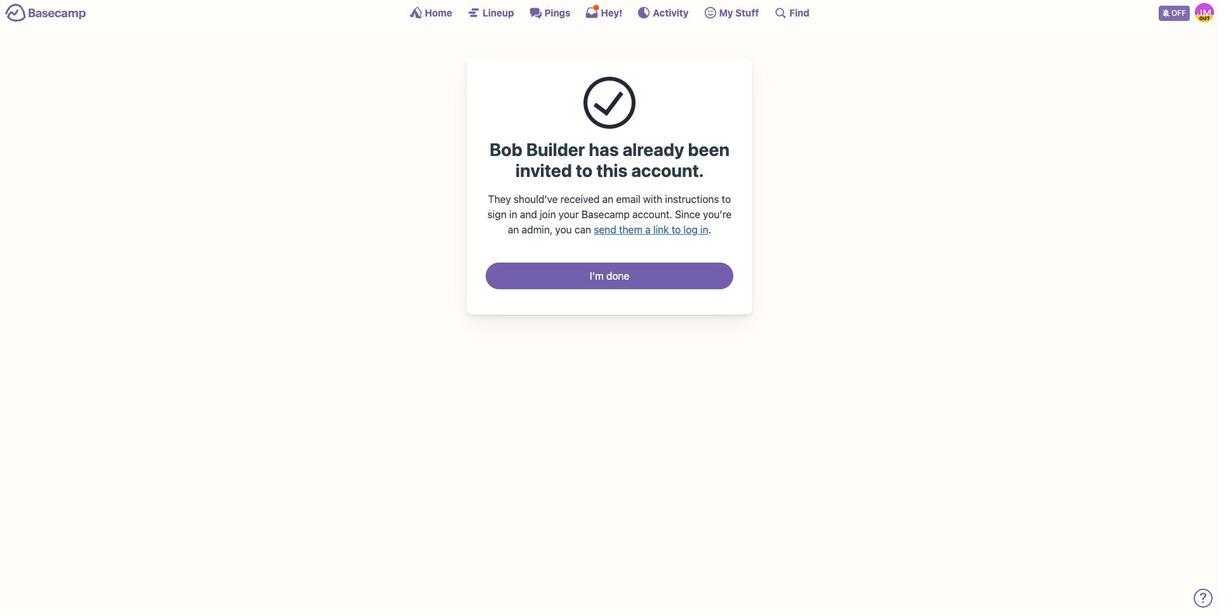 Task type: vqa. For each thing, say whether or not it's contained in the screenshot.
for in the so the project will just include you for now. before adding someone to a project, you first
no



Task type: locate. For each thing, give the bounding box(es) containing it.
main element
[[0, 0, 1219, 25]]

jer mill image
[[1195, 3, 1214, 22]]

switch accounts image
[[5, 3, 86, 23]]

keyboard shortcut: ⌘ + / image
[[774, 6, 787, 19]]



